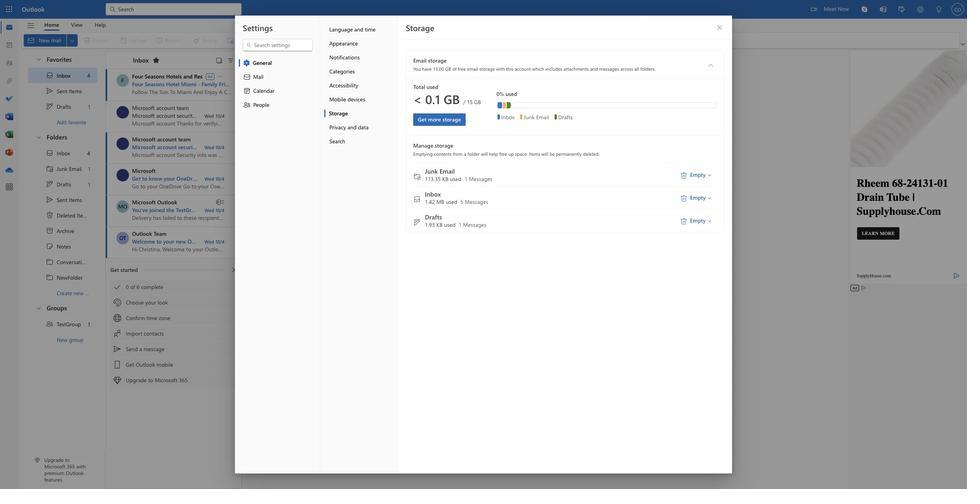 Task type: describe. For each thing, give the bounding box(es) containing it.

[[707, 62, 715, 69]]

2 hotel from the left
[[240, 80, 254, 88]]

used inside  inbox 1.42 mb used 5 messages
[[446, 198, 458, 206]]

outlook up the
[[157, 199, 177, 206]]

gb inside the email storage you have 15.00 gb of free email storage with this account which includes attachments and messages across all folders.
[[446, 66, 452, 72]]

 button
[[229, 264, 241, 276]]

create
[[57, 289, 72, 297]]

archive
[[57, 227, 74, 235]]

empty for drafts
[[691, 217, 706, 224]]

team for was
[[178, 136, 191, 143]]

devices
[[348, 96, 365, 103]]

read
[[353, 36, 363, 44]]

 for  newfolder
[[46, 274, 54, 281]]

data
[[358, 124, 369, 131]]

storage inside button
[[443, 116, 461, 123]]

 conversation history
[[46, 258, 107, 266]]

files image
[[5, 77, 13, 85]]

used inside  junk email 113.35 kb used 1 messages
[[450, 175, 462, 183]]

email inside  junk email 113.35 kb used 1 messages
[[440, 167, 455, 175]]

1.93
[[425, 221, 435, 229]]

 tree item
[[28, 316, 98, 332]]

accessibility
[[330, 82, 359, 89]]

inbox for second  tree item from the bottom
[[57, 72, 71, 79]]


[[216, 57, 223, 64]]

email inside the email storage you have 15.00 gb of free email storage with this account which includes attachments and messages across all folders.
[[414, 57, 427, 64]]

space.
[[515, 151, 528, 157]]

message list no conversations selected list box
[[106, 69, 294, 489]]

drafts right junk email
[[559, 113, 573, 121]]


[[152, 56, 160, 64]]

< 0.1 gb tab panel
[[398, 16, 733, 474]]

to for upgrade to microsoft 365
[[148, 377, 153, 384]]

email storage you have 15.00 gb of free email storage with this account which includes attachments and messages across all folders.
[[414, 57, 656, 72]]

emptying
[[414, 151, 433, 157]]

get for get started
[[110, 266, 119, 274]]

word image
[[5, 113, 13, 121]]

wed 10/4 for outlook.com
[[205, 239, 225, 245]]

to for upgrade to microsoft 365 with premium outlook features
[[65, 457, 70, 463]]

Select a conversation checkbox
[[117, 169, 132, 182]]


[[113, 377, 121, 384]]

wed 10/4 for onedrive
[[205, 176, 225, 182]]

view button
[[65, 19, 88, 31]]

 inside  drafts 1.93 kb used 1 messages
[[414, 218, 421, 226]]

storage inside button
[[329, 110, 348, 117]]

set your advertising preferences image
[[861, 285, 867, 291]]

your right know
[[164, 175, 175, 182]]

365 for upgrade to microsoft 365 with premium outlook features
[[67, 463, 75, 470]]

get more storage button
[[414, 113, 466, 126]]

1 inside  drafts 1.93 kb used 1 messages
[[459, 221, 462, 229]]

tags group
[[312, 33, 551, 48]]


[[243, 87, 251, 95]]

 drafts 1.93 kb used 1 messages
[[414, 213, 487, 229]]

mt for microsoft account security info verification
[[119, 108, 127, 116]]

get for get more storage
[[418, 116, 427, 123]]

tab list inside the < 0.1 gb application
[[38, 19, 112, 31]]

attachments
[[564, 66, 589, 72]]


[[113, 330, 121, 338]]

folders tree item
[[28, 130, 98, 145]]

folder inside the manage storage emptying contents from a folder will help free up space. items will be permanently deleted.
[[468, 151, 480, 157]]

ot
[[119, 234, 126, 242]]

welcome
[[132, 238, 155, 245]]

< 0.1 gb document
[[0, 0, 968, 489]]

10/4 for group
[[216, 207, 225, 213]]

now
[[838, 5, 850, 12]]

notifications button
[[325, 51, 398, 65]]

create new folder tree item
[[28, 285, 99, 301]]

storage inside < 0.1 gb tab panel
[[406, 22, 435, 33]]

 for inbox
[[680, 195, 688, 202]]

 newfolder
[[46, 274, 83, 281]]

 inside groups tree item
[[36, 305, 42, 311]]

messages
[[600, 66, 620, 72]]

 tree item
[[28, 239, 98, 254]]


[[811, 6, 818, 12]]

your down team
[[163, 238, 174, 245]]


[[113, 361, 121, 369]]

all inside  mark all as read
[[339, 36, 345, 44]]

free inside the email storage you have 15.00 gb of free email storage with this account which includes attachments and messages across all folders.
[[458, 66, 466, 72]]

to do image
[[5, 95, 13, 103]]

mail image
[[5, 24, 13, 31]]

to right how
[[218, 175, 223, 182]]

permanently
[[556, 151, 582, 157]]

accessibility button
[[325, 79, 398, 93]]

premium features image
[[35, 458, 40, 463]]

add favorite tree item
[[28, 114, 98, 130]]

upgrade for upgrade to microsoft 365 with premium outlook features
[[44, 457, 64, 463]]

select a conversation checkbox for you've joined the testgroup group
[[117, 201, 132, 213]]

folders.
[[641, 66, 656, 72]]

wed 10/4 for verification
[[205, 113, 225, 119]]

get for get to know your onedrive – how to back up your pc and mobile
[[132, 175, 141, 182]]

and up read
[[355, 26, 364, 33]]

m
[[120, 171, 125, 179]]

empty for inbox
[[691, 194, 706, 201]]

deleted
[[57, 212, 75, 219]]

15
[[467, 98, 473, 106]]

 tree item for 
[[28, 176, 98, 192]]

used inside  drafts 1.93 kb used 1 messages
[[444, 221, 456, 229]]


[[46, 243, 54, 250]]

you've joined the testgroup group
[[132, 206, 218, 214]]

email
[[467, 66, 478, 72]]

messages for drafts
[[463, 221, 487, 229]]

pc
[[258, 175, 265, 182]]

gb left /
[[444, 91, 460, 107]]

your left look on the left bottom of page
[[145, 299, 156, 306]]

features
[[44, 477, 62, 483]]

 button for groups
[[32, 301, 45, 315]]

items for  tree item at left
[[77, 212, 90, 219]]

left-rail-appbar navigation
[[2, 19, 17, 180]]

select a conversation checkbox for microsoft account security info verification
[[117, 106, 132, 119]]

outlook down send a message
[[136, 361, 155, 368]]

microsoft inside upgrade to microsoft 365 with premium outlook features
[[44, 463, 65, 470]]

excel image
[[5, 131, 13, 139]]

junk email
[[524, 113, 549, 121]]

 drafts for 
[[46, 103, 71, 110]]

new inside 'tree item'
[[74, 289, 84, 297]]

 inside folders tree item
[[36, 134, 42, 140]]

add
[[57, 118, 67, 126]]

testgroup inside ' testgroup'
[[57, 320, 81, 328]]

 inbox for second  tree item from the bottom
[[46, 72, 71, 79]]

select a conversation checkbox for welcome to your new outlook.com account
[[117, 232, 132, 244]]

drafts inside favorites "tree"
[[57, 103, 71, 110]]

from
[[453, 151, 463, 157]]

inbox heading
[[123, 52, 162, 69]]

import contacts
[[126, 330, 164, 337]]

send a message
[[126, 346, 165, 353]]

family
[[202, 80, 218, 88]]

groups
[[47, 304, 67, 312]]

and up the miami
[[183, 73, 193, 80]]

storage inside the manage storage emptying contents from a folder will help free up space. items will be permanently deleted.
[[435, 142, 454, 149]]

5
[[461, 198, 464, 206]]

you
[[414, 66, 421, 72]]

friendly
[[219, 80, 239, 88]]

wed 10/4 for was
[[205, 144, 225, 150]]

 button
[[214, 55, 225, 66]]

storage button
[[325, 106, 398, 120]]

of inside message list no conversations selected list box
[[130, 283, 135, 291]]

free inside the manage storage emptying contents from a folder will help free up space. items will be permanently deleted.
[[500, 151, 508, 157]]

microsoft account security info verification
[[132, 112, 234, 119]]

2  tree item from the top
[[28, 270, 98, 285]]

kb inside  junk email 113.35 kb used 1 messages
[[443, 175, 449, 183]]

move & delete group
[[24, 33, 264, 48]]

all inside the email storage you have 15.00 gb of free email storage with this account which includes attachments and messages across all folders.
[[635, 66, 640, 72]]

 for  junk email
[[46, 165, 54, 173]]

onedrive
[[177, 175, 200, 182]]

ad inside message list no conversations selected list box
[[208, 74, 213, 79]]

security for verification
[[177, 112, 195, 119]]

home
[[44, 21, 59, 28]]

categories
[[330, 68, 355, 75]]

messages for inbox
[[465, 198, 489, 206]]

10/4 for verification
[[215, 113, 225, 119]]

inbox for first  tree item from the bottom of the the < 0.1 gb application
[[57, 149, 70, 157]]

time inside message list no conversations selected list box
[[147, 314, 157, 322]]

group inside tree item
[[69, 336, 84, 343]]

kb inside  drafts 1.93 kb used 1 messages
[[437, 221, 443, 229]]


[[46, 227, 54, 235]]

 tree item for 
[[28, 99, 98, 114]]

privacy and data button
[[325, 120, 398, 134]]

2 horizontal spatial junk
[[524, 113, 535, 121]]

4 inside favorites "tree"
[[87, 72, 90, 79]]

to for welcome to your new outlook.com account
[[157, 238, 162, 245]]

1 down the "" tree item
[[88, 181, 90, 188]]

categories button
[[325, 65, 398, 79]]

time inside button
[[365, 26, 376, 33]]

 inside tree item
[[46, 211, 54, 219]]

four for four seasons hotel miami - family friendly hotel
[[132, 80, 143, 88]]

added
[[221, 143, 237, 151]]

with inside the email storage you have 15.00 gb of free email storage with this account which includes attachments and messages across all folders.
[[496, 66, 505, 72]]

how
[[205, 175, 217, 182]]

confirm time zone
[[126, 314, 170, 322]]

mb
[[437, 198, 445, 206]]

junk for  junk email
[[57, 165, 68, 172]]

mark
[[326, 36, 338, 44]]

items inside the manage storage emptying contents from a folder will help free up space. items will be permanently deleted.
[[529, 151, 541, 157]]


[[232, 268, 237, 272]]

four seasons hotels and resorts image
[[116, 74, 129, 87]]

2  from the top
[[46, 196, 54, 204]]

to for get to know your onedrive – how to back up your pc and mobile
[[142, 175, 147, 182]]

and left data
[[348, 124, 357, 131]]

Search settings search field
[[252, 41, 305, 49]]

newfolder
[[57, 274, 83, 281]]

 button
[[150, 54, 162, 66]]

 inside favorites "tree item"
[[36, 56, 42, 62]]


[[243, 59, 251, 67]]

appearance button
[[325, 37, 398, 51]]

wed for group
[[205, 207, 214, 213]]

 inbox for first  tree item from the bottom of the the < 0.1 gb application
[[46, 149, 70, 157]]

1 inside the "" tree item
[[88, 165, 90, 172]]

language and time button
[[325, 23, 398, 37]]

2 4 from the top
[[87, 149, 90, 157]]


[[717, 24, 723, 31]]

mobile devices button
[[325, 93, 398, 106]]

-
[[198, 80, 200, 88]]

10/4 for outlook.com
[[216, 239, 225, 245]]

 for  junk email 113.35 kb used 1 messages
[[414, 172, 421, 180]]

outlook.com
[[188, 238, 220, 245]]

four for four seasons hotels and resorts
[[132, 73, 143, 80]]

home button
[[38, 19, 65, 31]]

1 inside  junk email 113.35 kb used 1 messages
[[465, 175, 468, 183]]

used inside total used < 0.1 gb / 15 gb
[[427, 83, 439, 91]]



Task type: vqa. For each thing, say whether or not it's contained in the screenshot.
rightmost up
yes



Task type: locate. For each thing, give the bounding box(es) containing it.
1 horizontal spatial group
[[203, 206, 218, 214]]

seasons for hotels
[[145, 73, 165, 80]]

3  button from the top
[[32, 301, 45, 315]]

 drafts inside favorites "tree"
[[46, 103, 71, 110]]

0 vertical spatial info
[[197, 112, 206, 119]]

2  tree item from the top
[[28, 176, 98, 192]]

storage right email
[[480, 66, 495, 72]]

mobile up upgrade to microsoft 365
[[157, 361, 173, 368]]

 left 1.42
[[414, 195, 421, 203]]

 for drafts
[[680, 217, 688, 225]]

1 vertical spatial free
[[500, 151, 508, 157]]


[[316, 37, 324, 44]]

0 horizontal spatial testgroup
[[57, 320, 81, 328]]

1 vertical spatial 
[[46, 149, 54, 157]]

mt inside microsoft account team image
[[119, 108, 127, 116]]

inbox inside  inbox 1.42 mb used 5 messages
[[425, 190, 441, 198]]

drafts group
[[414, 209, 717, 232]]

 sent items up  tree item at left
[[46, 196, 82, 204]]

wed for was
[[205, 144, 214, 150]]

 up  tree item at left
[[46, 196, 54, 204]]

microsoft account team for microsoft account security info verification
[[132, 104, 189, 112]]

storage up 15.00
[[428, 57, 447, 64]]

storage heading
[[406, 22, 435, 33]]

will left the be
[[542, 151, 549, 157]]

1 vertical spatial new
[[74, 289, 84, 297]]

0 vertical spatial a
[[464, 151, 467, 157]]

 sent items
[[46, 87, 82, 95], [46, 196, 82, 204]]

1 horizontal spatial upgrade
[[126, 377, 147, 384]]

new
[[57, 336, 68, 343]]

new right the create
[[74, 289, 84, 297]]

1 horizontal spatial 365
[[179, 377, 188, 384]]

 tree item up add favorite tree item
[[28, 83, 98, 99]]

0 vertical spatial four
[[132, 73, 143, 80]]

across
[[621, 66, 634, 72]]

1 vertical spatial sent
[[57, 196, 67, 203]]

tab list containing home
[[38, 19, 112, 31]]

gb right 15.00
[[446, 66, 452, 72]]

1 vertical spatial team
[[178, 136, 191, 143]]

1.42
[[425, 198, 435, 206]]

 empty  for inbox
[[680, 194, 712, 202]]

 inside the junk email group
[[680, 172, 688, 179]]

 inside tree item
[[46, 165, 54, 173]]

1  drafts from the top
[[46, 103, 71, 110]]

settings tab list
[[235, 16, 321, 474]]

 testgroup
[[46, 320, 81, 328]]

0 vertical spatial  tree item
[[28, 68, 98, 83]]

outlook up 'welcome'
[[132, 230, 152, 237]]

 inbox down the favorites
[[46, 72, 71, 79]]

upgrade inside message list no conversations selected list box
[[126, 377, 147, 384]]

gb right 15
[[475, 98, 481, 106]]

settings heading
[[243, 22, 273, 33]]

 down the "" tree item
[[46, 180, 54, 188]]

0 vertical spatial 
[[46, 103, 54, 110]]

0 vertical spatial 4
[[87, 72, 90, 79]]

manage
[[414, 142, 434, 149]]

select a conversation checkbox for microsoft account security info was added
[[117, 138, 132, 150]]

 inbox inside 'tree'
[[46, 149, 70, 157]]

1 vertical spatial time
[[147, 314, 157, 322]]

of inside the email storage you have 15.00 gb of free email storage with this account which includes attachments and messages across all folders.
[[453, 66, 457, 72]]

0 vertical spatial messages
[[469, 175, 493, 183]]

1 vertical spatial ad
[[853, 285, 858, 291]]

will
[[481, 151, 488, 157], [542, 151, 549, 157]]

 inside 'tree'
[[46, 180, 54, 188]]

inbox inside 'tree'
[[57, 149, 70, 157]]

1  tree item from the top
[[28, 68, 98, 83]]

1 vertical spatial  empty 
[[680, 194, 712, 202]]

0 vertical spatial all
[[339, 36, 345, 44]]

miami
[[181, 80, 197, 88]]

0 horizontal spatial 365
[[67, 463, 75, 470]]

seasons down  button
[[145, 73, 165, 80]]

drafts down  junk email
[[57, 181, 71, 188]]

 inside inbox group
[[708, 196, 712, 201]]

2  button from the top
[[32, 130, 45, 144]]

junk inside  junk email 113.35 kb used 1 messages
[[425, 167, 438, 175]]

0 vertical spatial  empty 
[[680, 171, 712, 179]]

items up  deleted items
[[69, 196, 82, 203]]

mail
[[253, 73, 264, 80]]

seasons for hotel
[[145, 80, 165, 88]]

 left 1.93
[[414, 218, 421, 226]]

0 vertical spatial 
[[46, 87, 54, 95]]

1 empty from the top
[[691, 171, 706, 178]]

1 right ' testgroup' on the left of the page
[[88, 320, 90, 328]]

1 vertical spatial of
[[130, 283, 135, 291]]

drafts
[[57, 103, 71, 110], [559, 113, 573, 121], [57, 181, 71, 188], [425, 213, 442, 221]]

contacts
[[144, 330, 164, 337]]

 tree item up add
[[28, 99, 98, 114]]

 button inside favorites "tree item"
[[32, 52, 45, 66]]

4 wed from the top
[[205, 207, 214, 213]]

 button inside folders tree item
[[32, 130, 45, 144]]

junk email group
[[414, 163, 717, 186]]

4 wed 10/4 from the top
[[205, 207, 225, 213]]

1 hotel from the left
[[166, 80, 180, 88]]

select a conversation checkbox containing ot
[[117, 232, 132, 244]]

0 vertical spatial microsoft account team
[[132, 104, 189, 112]]

junk for  junk email 113.35 kb used 1 messages
[[425, 167, 438, 175]]

favorites tree
[[28, 49, 98, 130]]

0 vertical spatial  drafts
[[46, 103, 71, 110]]

1 horizontal spatial junk
[[425, 167, 438, 175]]

 empty  for drafts
[[680, 217, 712, 225]]

0 horizontal spatial time
[[147, 314, 157, 322]]

all left as
[[339, 36, 345, 44]]

sent inside favorites "tree"
[[57, 87, 67, 95]]

ad
[[208, 74, 213, 79], [853, 285, 858, 291]]

1 vertical spatial 
[[46, 320, 54, 328]]

testgroup right the
[[176, 206, 201, 214]]

0 vertical spatial  tree item
[[28, 99, 98, 114]]

kb right 113.35
[[443, 175, 449, 183]]

calendar
[[253, 87, 275, 94]]

2  sent items from the top
[[46, 196, 82, 204]]

0 vertical spatial  tree item
[[28, 83, 98, 99]]

new left outlook.com
[[176, 238, 186, 245]]

 tree item
[[28, 223, 98, 239]]

your left pc
[[246, 175, 257, 182]]

1 vertical spatial mobile
[[157, 361, 173, 368]]

favorites tree item
[[28, 52, 98, 68]]

 drafts up add
[[46, 103, 71, 110]]

2  tree item from the top
[[28, 192, 98, 208]]

2 wed from the top
[[205, 144, 214, 150]]

mt inside microsoft account team icon
[[119, 140, 127, 147]]

1 horizontal spatial mobile
[[277, 175, 294, 182]]

inbox 
[[133, 56, 160, 64]]

0 horizontal spatial 
[[46, 165, 54, 173]]

0
[[126, 283, 129, 291]]

testgroup inside message list no conversations selected list box
[[176, 206, 201, 214]]

3 empty from the top
[[691, 217, 706, 224]]

 down the favorites
[[46, 72, 54, 79]]

1
[[88, 103, 90, 110], [88, 165, 90, 172], [465, 175, 468, 183], [88, 181, 90, 188], [459, 221, 462, 229], [88, 320, 90, 328]]

1 select a conversation checkbox from the top
[[117, 201, 132, 213]]

 tree item
[[28, 208, 98, 223]]

team
[[177, 104, 189, 112], [178, 136, 191, 143]]

this
[[506, 66, 514, 72]]

1 horizontal spatial hotel
[[240, 80, 254, 88]]

groups tree item
[[28, 301, 98, 316]]

inbox down inbox 0% image
[[502, 113, 515, 121]]

team for verification
[[177, 104, 189, 112]]

1 vertical spatial empty
[[691, 194, 706, 201]]

junk up the space.
[[524, 113, 535, 121]]

upgrade inside upgrade to microsoft 365 with premium outlook features
[[44, 457, 64, 463]]

know
[[149, 175, 162, 182]]

2 empty from the top
[[691, 194, 706, 201]]

2 select a conversation checkbox from the top
[[117, 138, 132, 150]]

0 horizontal spatial new
[[74, 289, 84, 297]]

time
[[365, 26, 376, 33], [147, 314, 157, 322]]

 inbox inside favorites "tree"
[[46, 72, 71, 79]]

hotel down four seasons hotels and resorts
[[166, 80, 180, 88]]

0 vertical spatial storage
[[406, 22, 435, 33]]

365 inside upgrade to microsoft 365 with premium outlook features
[[67, 463, 75, 470]]

drafts down 1.42
[[425, 213, 442, 221]]

powerpoint image
[[5, 149, 13, 157]]


[[27, 22, 35, 30]]

 inbox down folders
[[46, 149, 70, 157]]

a inside the manage storage emptying contents from a folder will help free up space. items will be permanently deleted.
[[464, 151, 467, 157]]

account inside the email storage you have 15.00 gb of free email storage with this account which includes attachments and messages across all folders.
[[515, 66, 531, 72]]

time left zone
[[147, 314, 157, 322]]

1 horizontal spatial 
[[243, 101, 251, 109]]

0 vertical spatial select a conversation checkbox
[[117, 201, 132, 213]]

kb right 1.93
[[437, 221, 443, 229]]

0 vertical spatial 
[[46, 258, 54, 266]]

 tree item
[[28, 254, 107, 270], [28, 270, 98, 285]]

<
[[414, 91, 422, 107]]

1 horizontal spatial will
[[542, 151, 549, 157]]

0 vertical spatial time
[[365, 26, 376, 33]]

 for junk email
[[680, 172, 688, 179]]

testgroup
[[176, 206, 201, 214], [57, 320, 81, 328]]

tree containing 
[[28, 145, 107, 301]]

junk down 'emptying'
[[425, 167, 438, 175]]

inbox left 
[[133, 56, 149, 64]]

1 vertical spatial 
[[46, 274, 54, 281]]

4 down folders tree item
[[87, 149, 90, 157]]

info for was
[[199, 143, 209, 151]]

 empty  for junk email
[[680, 171, 712, 179]]

view
[[71, 21, 83, 28]]

1 horizontal spatial folder
[[468, 151, 480, 157]]

select a conversation checkbox up the ot
[[117, 201, 132, 213]]

to inside upgrade to microsoft 365 with premium outlook features
[[65, 457, 70, 463]]

 down 
[[46, 258, 54, 266]]

 inside inbox group
[[680, 195, 688, 202]]

total used < 0.1 gb / 15 gb
[[414, 83, 481, 107]]

1 four from the top
[[132, 73, 143, 80]]

sent up add
[[57, 87, 67, 95]]

upgrade to microsoft 365
[[126, 377, 188, 384]]

inbox for mb
[[425, 190, 441, 198]]

1 vertical spatial info
[[199, 143, 209, 151]]

get left started
[[110, 266, 119, 274]]


[[113, 314, 121, 322]]

 empty 
[[680, 171, 712, 179], [680, 194, 712, 202], [680, 217, 712, 225]]

empty inside the junk email group
[[691, 171, 706, 178]]

new inside message list no conversations selected list box
[[176, 238, 186, 245]]

tree
[[28, 145, 107, 301]]

of right the 0
[[130, 283, 135, 291]]

2  from the top
[[46, 274, 54, 281]]

1 vertical spatial all
[[635, 66, 640, 72]]

junk inside  junk email
[[57, 165, 68, 172]]

 tree item down the favorites
[[28, 68, 98, 83]]

 drafts inside 'tree'
[[46, 180, 71, 188]]

folder
[[468, 151, 480, 157], [85, 289, 99, 297]]

outlook up 
[[22, 5, 45, 13]]

1 sent from the top
[[57, 87, 67, 95]]

2 microsoft account team from the top
[[132, 136, 191, 143]]

ad up "family"
[[208, 74, 213, 79]]

365 for upgrade to microsoft 365
[[179, 377, 188, 384]]

1 vertical spatial select a conversation checkbox
[[117, 138, 132, 150]]

 empty  inside inbox group
[[680, 194, 712, 202]]

empty inside drafts group
[[691, 217, 706, 224]]

get inside button
[[418, 116, 427, 123]]

info
[[197, 112, 206, 119], [199, 143, 209, 151]]

2 vertical spatial empty
[[691, 217, 706, 224]]

microsoft outlook image
[[117, 201, 129, 213]]

1  tree item from the top
[[28, 83, 98, 99]]

wed 10/4
[[205, 113, 225, 119], [205, 144, 225, 150], [205, 176, 225, 182], [205, 207, 225, 213], [205, 239, 225, 245]]

gb
[[446, 66, 452, 72], [444, 91, 460, 107], [475, 98, 481, 106]]

info for verification
[[197, 112, 206, 119]]

tab list
[[38, 19, 112, 31]]

outlook banner
[[0, 0, 968, 19]]

 down 
[[243, 101, 251, 109]]

 button
[[705, 59, 717, 71]]

0 vertical spatial new
[[176, 238, 186, 245]]

empty for junk email
[[691, 171, 706, 178]]

language
[[330, 26, 353, 33]]

conversation
[[57, 258, 88, 266]]

 tree item
[[28, 68, 98, 83], [28, 145, 98, 161]]

4 down favorites "tree item"
[[87, 72, 90, 79]]

 inside favorites "tree"
[[46, 72, 54, 79]]

1 vertical spatial upgrade
[[44, 457, 64, 463]]

team up microsoft account security info was added
[[178, 136, 191, 143]]

four right 'four seasons hotels and resorts' image
[[132, 80, 143, 88]]

folders
[[47, 133, 67, 141]]

more apps image
[[5, 183, 13, 191]]

privacy and data
[[330, 124, 369, 131]]

 empty  inside drafts group
[[680, 217, 712, 225]]

the
[[166, 206, 175, 214]]

1 vertical spatial kb
[[437, 221, 443, 229]]

0 vertical spatial upgrade
[[126, 377, 147, 384]]

 for  testgroup
[[46, 320, 54, 328]]

1  sent items from the top
[[46, 87, 82, 95]]

wed for outlook.com
[[205, 239, 214, 245]]

outlook inside upgrade to microsoft 365 with premium outlook features
[[66, 470, 84, 477]]

1  button from the top
[[32, 52, 45, 66]]

0 vertical spatial testgroup
[[176, 206, 201, 214]]

wed for verification
[[205, 113, 214, 119]]

select a conversation checkbox up m
[[117, 138, 132, 150]]

 inside drafts group
[[708, 219, 712, 223]]

0 vertical spatial 
[[243, 101, 251, 109]]

1 vertical spatial microsoft account team
[[132, 136, 191, 143]]

search button
[[325, 134, 398, 148]]

1  tree item from the top
[[28, 99, 98, 114]]

ad left set your advertising preferences image on the bottom
[[853, 285, 858, 291]]

 sent items for first  tree item from the top
[[46, 87, 82, 95]]

a
[[464, 151, 467, 157], [139, 346, 142, 353]]

empty inside inbox group
[[691, 194, 706, 201]]

0 vertical spatial group
[[203, 206, 218, 214]]

look
[[158, 299, 168, 306]]

10/4 for onedrive
[[216, 176, 225, 182]]

2 four from the top
[[132, 80, 143, 88]]

 tree item
[[28, 83, 98, 99], [28, 192, 98, 208]]

Select a conversation checkbox
[[117, 106, 132, 119], [117, 138, 132, 150]]

have
[[422, 66, 432, 72]]

1 vertical spatial seasons
[[145, 80, 165, 88]]

people
[[253, 101, 270, 108]]

1 horizontal spatial free
[[500, 151, 508, 157]]

1 vertical spatial  sent items
[[46, 196, 82, 204]]

messages inside  junk email 113.35 kb used 1 messages
[[469, 175, 493, 183]]

messages
[[469, 175, 493, 183], [465, 198, 489, 206], [463, 221, 487, 229]]

with right premium
[[76, 463, 86, 470]]

help
[[489, 151, 498, 157]]

account
[[515, 66, 531, 72], [156, 104, 175, 112], [156, 112, 175, 119], [157, 136, 177, 143], [157, 143, 177, 151], [221, 238, 241, 245]]

0 vertical spatial  inbox
[[46, 72, 71, 79]]

1 seasons from the top
[[145, 73, 165, 80]]

1 vertical spatial 365
[[67, 463, 75, 470]]

1 vertical spatial testgroup
[[57, 320, 81, 328]]

1 vertical spatial up
[[238, 175, 244, 182]]

microsoft image
[[117, 169, 129, 182]]

1  inbox from the top
[[46, 72, 71, 79]]

free left email
[[458, 66, 466, 72]]

inbox inside inbox 
[[133, 56, 149, 64]]

mt down microsoft account team image
[[119, 140, 127, 147]]

 sent items up add favorite tree item
[[46, 87, 82, 95]]

welcome to your new outlook.com account
[[132, 238, 241, 245]]

1 microsoft account team from the top
[[132, 104, 189, 112]]

1 select a conversation checkbox from the top
[[117, 106, 132, 119]]

get for get outlook mobile
[[126, 361, 134, 368]]

 for 
[[46, 103, 54, 110]]

calendar image
[[5, 42, 13, 49]]

drafts inside  drafts 1.93 kb used 1 messages
[[425, 213, 442, 221]]

wed 10/4 for group
[[205, 207, 225, 213]]

get outlook mobile
[[126, 361, 173, 368]]

1 horizontal spatial with
[[496, 66, 505, 72]]

< 0.1 gb application
[[0, 0, 968, 489]]

four
[[132, 73, 143, 80], [132, 80, 143, 88]]

outlook inside banner
[[22, 5, 45, 13]]

2 seasons from the top
[[145, 80, 165, 88]]

3 wed from the top
[[205, 176, 214, 182]]

0 horizontal spatial ad
[[208, 74, 213, 79]]


[[227, 57, 235, 65]]

new group
[[57, 336, 84, 343]]

–
[[201, 175, 204, 182]]

0 vertical spatial seasons
[[145, 73, 165, 80]]

 inside settings tab list
[[243, 101, 251, 109]]

wed for onedrive
[[205, 176, 214, 182]]

email
[[414, 57, 427, 64], [537, 113, 549, 121], [69, 165, 82, 172], [440, 167, 455, 175]]

language and time
[[330, 26, 376, 33]]

appearance
[[330, 40, 358, 47]]

1 horizontal spatial of
[[453, 66, 457, 72]]

2  tree item from the top
[[28, 145, 98, 161]]

to down get outlook mobile at the left bottom of the page
[[148, 377, 153, 384]]

info left was
[[199, 143, 209, 151]]

up left the space.
[[509, 151, 514, 157]]

upgrade for upgrade to microsoft 365
[[126, 377, 147, 384]]

1  from the top
[[46, 87, 54, 95]]

 button for folders
[[32, 130, 45, 144]]

1 inside the  tree item
[[88, 320, 90, 328]]

inbox group
[[414, 186, 717, 209]]

tree inside the < 0.1 gb application
[[28, 145, 107, 301]]

microsoft account team for microsoft account security info was added
[[132, 136, 191, 143]]

1  empty  from the top
[[680, 171, 712, 179]]

messages inside  drafts 1.93 kb used 1 messages
[[463, 221, 487, 229]]

with inside upgrade to microsoft 365 with premium outlook features
[[76, 463, 86, 470]]

outlook team image
[[117, 232, 129, 244]]

0 horizontal spatial upgrade
[[44, 457, 64, 463]]

0 horizontal spatial will
[[481, 151, 488, 157]]

 left newfolder
[[46, 274, 54, 281]]

0 vertical spatial mt
[[119, 108, 127, 116]]

 down groups
[[46, 320, 54, 328]]

get
[[418, 116, 427, 123], [132, 175, 141, 182], [110, 266, 119, 274], [126, 361, 134, 368]]

2 select a conversation checkbox from the top
[[117, 232, 132, 244]]

 for 
[[243, 101, 251, 109]]

1 vertical spatial storage
[[329, 110, 348, 117]]

resorts
[[194, 73, 212, 80]]

items up favorite
[[69, 87, 82, 95]]

inbox inside favorites "tree"
[[57, 72, 71, 79]]

 inside tree item
[[46, 320, 54, 328]]

1 vertical spatial four
[[132, 80, 143, 88]]

10/4 for was
[[216, 144, 225, 150]]

2 wed 10/4 from the top
[[205, 144, 225, 150]]

microsoft account team
[[132, 104, 189, 112], [132, 136, 191, 143]]

a inside list box
[[139, 346, 142, 353]]

joined
[[150, 206, 165, 214]]

used up  inbox 1.42 mb used 5 messages
[[450, 175, 462, 183]]

 down folders
[[46, 165, 54, 173]]

0 vertical spatial of
[[453, 66, 457, 72]]

 up add favorite tree item
[[46, 103, 54, 110]]

0 vertical spatial free
[[458, 66, 466, 72]]

up inside the manage storage emptying contents from a folder will help free up space. items will be permanently deleted.
[[509, 151, 514, 157]]

 inside the junk email group
[[708, 173, 712, 178]]

1 horizontal spatial testgroup
[[176, 206, 201, 214]]

2 mt from the top
[[119, 140, 127, 147]]

0 horizontal spatial all
[[339, 36, 345, 44]]

3  empty  from the top
[[680, 217, 712, 225]]

5 wed from the top
[[205, 239, 214, 245]]


[[243, 73, 251, 81]]

security for was
[[178, 143, 197, 151]]

 tree item up  junk email
[[28, 145, 98, 161]]

1 vertical spatial 
[[46, 196, 54, 204]]

microsoft account team image
[[117, 138, 129, 150]]

items inside  deleted items
[[77, 212, 90, 219]]

hotel right friendly
[[240, 80, 254, 88]]

1 right  junk email
[[88, 165, 90, 172]]

 sent items inside favorites "tree"
[[46, 87, 82, 95]]

people image
[[5, 59, 13, 67]]

1 vertical spatial security
[[178, 143, 197, 151]]

1  from the top
[[46, 258, 54, 266]]

messages inside  inbox 1.42 mb used 5 messages
[[465, 198, 489, 206]]

 empty  inside the junk email group
[[680, 171, 712, 179]]

messages right "5"
[[465, 198, 489, 206]]

0%
[[497, 90, 505, 98]]

2 vertical spatial 
[[414, 218, 421, 226]]

1 wed from the top
[[205, 113, 214, 119]]

add favorite
[[57, 118, 86, 126]]

1 horizontal spatial ad
[[853, 285, 858, 291]]

premium
[[44, 470, 64, 477]]

back
[[225, 175, 236, 182]]

get started
[[110, 266, 138, 274]]

/
[[464, 98, 466, 106]]

 tree item
[[28, 99, 98, 114], [28, 176, 98, 192]]

 deleted items
[[46, 211, 90, 219]]

0 vertical spatial 365
[[179, 377, 188, 384]]

and left messages
[[591, 66, 598, 72]]

0 vertical spatial  button
[[32, 52, 45, 66]]

inbox down favorites "tree item"
[[57, 72, 71, 79]]

up right 'back'
[[238, 175, 244, 182]]

help
[[95, 21, 106, 28]]

team up microsoft account security info verification
[[177, 104, 189, 112]]

1  tree item from the top
[[28, 254, 107, 270]]

5 wed 10/4 from the top
[[205, 239, 225, 245]]

2  inbox from the top
[[46, 149, 70, 157]]

inbox 0% image
[[497, 101, 503, 109]]

0 vertical spatial  sent items
[[46, 87, 82, 95]]

 tree item
[[28, 161, 98, 176]]

manage storage emptying contents from a folder will help free up space. items will be permanently deleted.
[[414, 142, 600, 157]]


[[216, 199, 224, 206]]

items for first  tree item from the top
[[69, 87, 82, 95]]

 tree item up deleted
[[28, 192, 98, 208]]

used right 0%
[[506, 90, 518, 98]]

1 vertical spatial group
[[69, 336, 84, 343]]

2  empty  from the top
[[680, 194, 712, 202]]

3 wed 10/4 from the top
[[205, 176, 225, 182]]

group inside message list no conversations selected list box
[[203, 206, 218, 214]]

1 wed 10/4 from the top
[[205, 113, 225, 119]]

 for 
[[46, 180, 54, 188]]

1 will from the left
[[481, 151, 488, 157]]

1 horizontal spatial storage
[[406, 22, 435, 33]]

0 horizontal spatial hotel
[[166, 80, 180, 88]]

and inside the email storage you have 15.00 gb of free email storage with this account which includes attachments and messages across all folders.
[[591, 66, 598, 72]]

 inside drafts group
[[680, 217, 688, 225]]

onedrive image
[[5, 167, 13, 175]]

get left more
[[418, 116, 427, 123]]

113.35
[[425, 175, 441, 183]]

drafts up add favorite tree item
[[57, 103, 71, 110]]

365 inside message list no conversations selected list box
[[179, 377, 188, 384]]

 button left folders
[[32, 130, 45, 144]]

0 vertical spatial team
[[177, 104, 189, 112]]

four seasons hotels and resorts
[[132, 73, 212, 80]]

2 sent from the top
[[57, 196, 67, 203]]

messages down "5"
[[463, 221, 487, 229]]

1 horizontal spatial time
[[365, 26, 376, 33]]

with left this
[[496, 66, 505, 72]]

message list section
[[106, 50, 294, 489]]

1 vertical spatial a
[[139, 346, 142, 353]]

 sent items for first  tree item from the bottom of the the < 0.1 gb application
[[46, 196, 82, 204]]

total
[[414, 83, 425, 91]]

 inside  inbox 1.42 mb used 5 messages
[[414, 195, 421, 203]]

< 0.1 gb dialog
[[0, 0, 968, 489]]


[[243, 101, 251, 109], [46, 320, 54, 328]]

up inside message list no conversations selected list box
[[238, 175, 244, 182]]

upgrade right the 
[[126, 377, 147, 384]]

be
[[550, 151, 555, 157]]

 inside favorites "tree"
[[46, 103, 54, 110]]

 inside favorites "tree"
[[46, 87, 54, 95]]

four right f
[[132, 73, 143, 80]]

0 vertical spatial security
[[177, 112, 195, 119]]

 for  conversation history
[[46, 258, 54, 266]]

items for first  tree item from the bottom of the the < 0.1 gb application
[[69, 196, 82, 203]]

select a conversation checkbox down microsoft outlook "image"
[[117, 232, 132, 244]]

1 vertical spatial with
[[76, 463, 86, 470]]

1 vertical spatial select a conversation checkbox
[[117, 232, 132, 244]]

folder inside 'tree item'
[[85, 289, 99, 297]]

mt for microsoft account security info was added
[[119, 140, 127, 147]]

1 inside favorites "tree"
[[88, 103, 90, 110]]

1 vertical spatial mt
[[119, 140, 127, 147]]

Select a conversation checkbox
[[117, 201, 132, 213], [117, 232, 132, 244]]

mobile
[[277, 175, 294, 182], [157, 361, 173, 368]]

notes
[[57, 243, 71, 250]]

kb
[[443, 175, 449, 183], [437, 221, 443, 229]]

2  drafts from the top
[[46, 180, 71, 188]]

 tree item up the create
[[28, 270, 98, 285]]

used left "5"
[[446, 198, 458, 206]]

folder right from
[[468, 151, 480, 157]]

select a conversation checkbox containing mo
[[117, 201, 132, 213]]

mobile devices
[[330, 96, 365, 103]]

deleted.
[[584, 151, 600, 157]]

2 will from the left
[[542, 151, 549, 157]]

 down the favorites
[[46, 87, 54, 95]]

2 vertical spatial  button
[[32, 301, 45, 315]]

team
[[154, 230, 167, 237]]

email inside  junk email
[[69, 165, 82, 172]]

settings
[[243, 22, 273, 33]]

 inbox 1.42 mb used 5 messages
[[414, 190, 489, 206]]

and right pc
[[267, 175, 276, 182]]

your
[[164, 175, 175, 182], [246, 175, 257, 182], [163, 238, 174, 245], [145, 299, 156, 306]]

1 vertical spatial  button
[[32, 130, 45, 144]]

1 4 from the top
[[87, 72, 90, 79]]

will left help in the top right of the page
[[481, 151, 488, 157]]

 drafts for 
[[46, 180, 71, 188]]

1 mt from the top
[[119, 108, 127, 116]]

get right microsoft image on the left of the page
[[132, 175, 141, 182]]

0 vertical spatial 
[[46, 72, 54, 79]]

get to know your onedrive – how to back up your pc and mobile
[[132, 175, 294, 182]]

microsoft account team image
[[117, 106, 129, 119]]

security up microsoft account security info was added
[[177, 112, 195, 119]]

0 vertical spatial with
[[496, 66, 505, 72]]

1 vertical spatial  tree item
[[28, 176, 98, 192]]

 button
[[225, 55, 237, 66]]

as
[[346, 36, 351, 44]]

used right total
[[427, 83, 439, 91]]

 button for favorites
[[32, 52, 45, 66]]

to left know
[[142, 175, 147, 182]]

new group tree item
[[28, 332, 98, 347]]

testgroup up new group
[[57, 320, 81, 328]]



